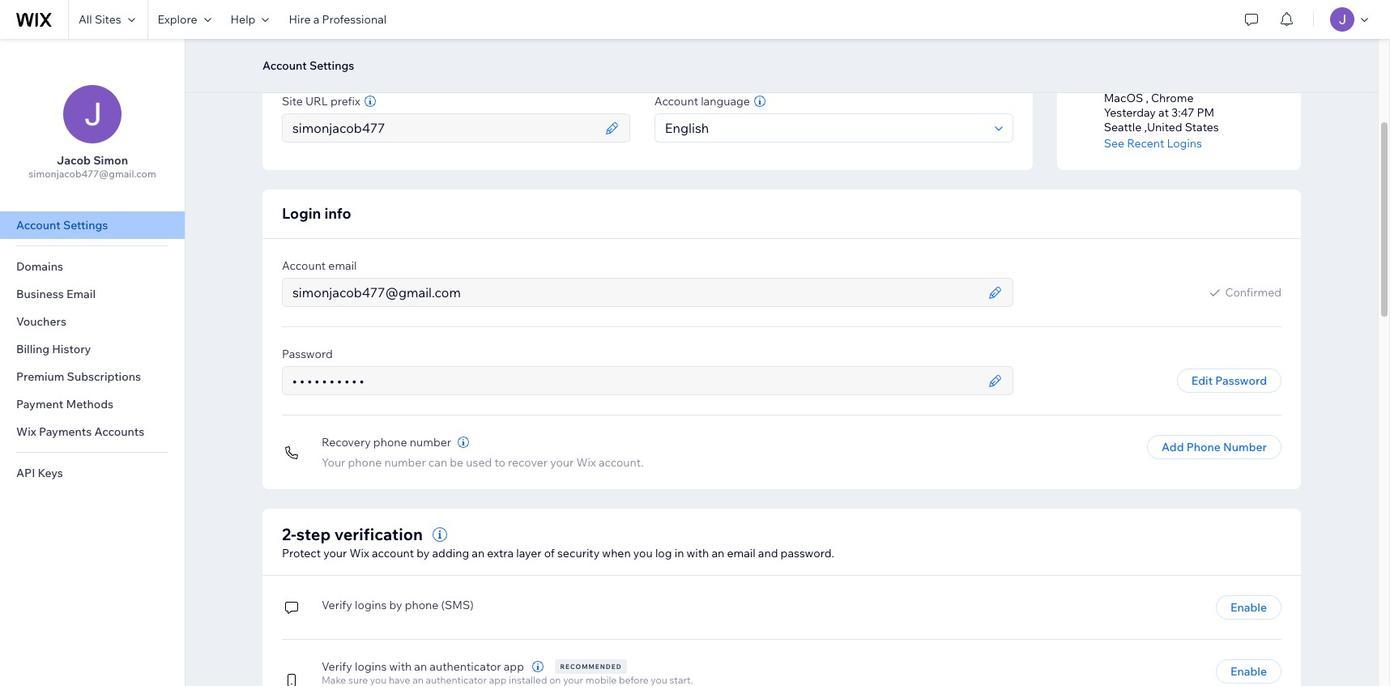 Task type: describe. For each thing, give the bounding box(es) containing it.
in
[[675, 546, 684, 561]]

1 vertical spatial extra
[[487, 546, 514, 561]]

domains
[[16, 259, 63, 274]]

authenticator
[[430, 660, 501, 674]]

account left language
[[655, 94, 699, 109]]

recover
[[508, 456, 548, 470]]

all
[[79, 12, 92, 27]]

see recent logins button
[[1104, 136, 1282, 151]]

hire
[[289, 12, 311, 27]]

logins
[[1167, 136, 1203, 151]]

chrome
[[1152, 91, 1194, 105]]

logins for with
[[355, 660, 387, 674]]

business email link
[[0, 280, 185, 308]]

adding
[[432, 546, 469, 561]]

,united
[[1145, 120, 1183, 135]]

your
[[322, 456, 346, 470]]

password.
[[781, 546, 835, 561]]

be
[[450, 456, 464, 470]]

Email address text field
[[288, 279, 984, 306]]

simonjacob477@gmail.com
[[29, 168, 156, 180]]

settings for account settings link
[[63, 218, 108, 233]]

0 horizontal spatial by
[[389, 598, 402, 612]]

enable for enable "button" to the bottom
[[1231, 665, 1268, 679]]

2-
[[282, 524, 296, 545]]

0 vertical spatial email
[[329, 259, 357, 273]]

confirmed
[[1226, 285, 1282, 300]]

account settings link
[[0, 212, 185, 239]]

Choose an account name text field
[[288, 114, 600, 142]]

wix inside protect your wix account with an extra layer of security. enable
[[1168, 11, 1187, 26]]

edit password
[[1192, 374, 1268, 388]]

1 vertical spatial layer
[[516, 546, 542, 561]]

an right "in"
[[712, 546, 725, 561]]

account email
[[282, 259, 357, 273]]

site
[[282, 94, 303, 109]]

2 vertical spatial with
[[389, 660, 412, 674]]

1 horizontal spatial email
[[727, 546, 756, 561]]

remove image button
[[936, 41, 1004, 56]]

protect your wix account by adding an extra layer of security when you log in with an email and password.
[[282, 546, 835, 561]]

remove image
[[936, 43, 1004, 55]]

settings for account settings button
[[310, 58, 354, 73]]

hire a professional
[[289, 12, 387, 27]]

account.
[[599, 456, 644, 470]]

premium
[[16, 370, 64, 384]]

url
[[306, 94, 328, 109]]

,
[[1146, 91, 1149, 105]]

edit password button
[[1177, 369, 1282, 393]]

0 vertical spatial enable button
[[1100, 42, 1280, 57]]

business email
[[16, 287, 96, 302]]

with inside protect your wix account with an extra layer of security. enable
[[1100, 26, 1122, 41]]

payment methods link
[[0, 391, 185, 418]]

recovery phone number
[[322, 435, 451, 450]]

recovery
[[322, 435, 371, 450]]

number for recovery
[[410, 435, 451, 450]]

history
[[52, 342, 91, 357]]

to
[[495, 456, 506, 470]]

number for your
[[385, 456, 426, 470]]

methods
[[66, 397, 114, 412]]

0 vertical spatial password
[[282, 347, 333, 361]]

simon
[[93, 153, 128, 168]]

hire a professional link
[[279, 0, 397, 39]]

macos
[[1104, 91, 1144, 105]]

2 vertical spatial phone
[[405, 598, 439, 612]]

0 vertical spatial by
[[417, 546, 430, 561]]

wix payments accounts
[[16, 425, 144, 439]]

protect for protect your wix account with an extra layer of security. enable
[[1100, 11, 1139, 26]]

api keys link
[[0, 460, 185, 487]]

billing history link
[[0, 336, 185, 363]]

account down login
[[282, 259, 326, 273]]

vouchers link
[[0, 308, 185, 336]]

you
[[634, 546, 653, 561]]

explore
[[158, 12, 197, 27]]

professional
[[322, 12, 387, 27]]

2 vertical spatial enable button
[[1216, 660, 1282, 684]]

help button
[[221, 0, 279, 39]]

account inside sidebar element
[[16, 218, 61, 233]]

add
[[1162, 440, 1185, 455]]

your for enable
[[1141, 11, 1165, 26]]

security.
[[1211, 26, 1255, 41]]

premium subscriptions
[[16, 370, 141, 384]]

of inside protect your wix account with an extra layer of security. enable
[[1197, 26, 1208, 41]]

payment methods
[[16, 397, 114, 412]]

2-step verification
[[282, 524, 423, 545]]

wix inside sidebar element
[[16, 425, 36, 439]]

app
[[504, 660, 524, 674]]

step
[[296, 524, 331, 545]]

login
[[282, 204, 321, 223]]

log
[[656, 546, 672, 561]]

wix left account.
[[577, 456, 596, 470]]

account settings for account settings button
[[263, 58, 354, 73]]

your phone number can be used to recover your wix account.
[[322, 456, 644, 470]]

prefix
[[331, 94, 360, 109]]



Task type: vqa. For each thing, say whether or not it's contained in the screenshot.
Wix Payments Accounts
yes



Task type: locate. For each thing, give the bounding box(es) containing it.
0 vertical spatial enable
[[1100, 42, 1136, 57]]

login info
[[282, 204, 351, 223]]

1 vertical spatial logins
[[355, 660, 387, 674]]

0 vertical spatial protect
[[1100, 11, 1139, 26]]

wix down payment at bottom left
[[16, 425, 36, 439]]

verify logins with an authenticator app
[[322, 660, 524, 674]]

phone for recovery
[[374, 435, 407, 450]]

at
[[1159, 105, 1170, 120]]

1 vertical spatial password
[[1216, 374, 1268, 388]]

0 horizontal spatial of
[[544, 546, 555, 561]]

1 vertical spatial protect
[[282, 546, 321, 561]]

1 horizontal spatial by
[[417, 546, 430, 561]]

verification
[[335, 524, 423, 545]]

settings inside button
[[310, 58, 354, 73]]

api keys
[[16, 466, 63, 481]]

1 horizontal spatial layer
[[1169, 26, 1195, 41]]

add phone number button
[[1148, 435, 1282, 460]]

of left security.
[[1197, 26, 1208, 41]]

of left security in the bottom of the page
[[544, 546, 555, 561]]

jacob
[[57, 153, 91, 168]]

layer inside protect your wix account with an extra layer of security. enable
[[1169, 26, 1195, 41]]

account settings button
[[254, 53, 363, 78]]

0 horizontal spatial your
[[324, 546, 347, 561]]

account settings for account settings link
[[16, 218, 108, 233]]

site url prefix
[[282, 94, 360, 109]]

subscriptions
[[67, 370, 141, 384]]

3:47
[[1172, 105, 1195, 120]]

account language
[[655, 94, 750, 109]]

by left (sms)
[[389, 598, 402, 612]]

enable
[[1100, 42, 1136, 57], [1231, 601, 1268, 615], [1231, 665, 1268, 679]]

1 vertical spatial phone
[[348, 456, 382, 470]]

protect down step
[[282, 546, 321, 561]]

account settings up url
[[263, 58, 354, 73]]

account up the site
[[263, 58, 307, 73]]

recommended
[[560, 663, 622, 671]]

1 horizontal spatial password
[[1216, 374, 1268, 388]]

by left adding
[[417, 546, 430, 561]]

extra right adding
[[487, 546, 514, 561]]

1 vertical spatial email
[[727, 546, 756, 561]]

1 horizontal spatial of
[[1197, 26, 1208, 41]]

0 vertical spatial with
[[1100, 26, 1122, 41]]

premium subscriptions link
[[0, 363, 185, 391]]

email
[[66, 287, 96, 302]]

wix
[[1168, 11, 1187, 26], [16, 425, 36, 439], [577, 456, 596, 470], [350, 546, 369, 561]]

0 vertical spatial phone
[[374, 435, 407, 450]]

an right adding
[[472, 546, 485, 561]]

email down info
[[329, 259, 357, 273]]

a
[[313, 12, 320, 27]]

0 vertical spatial layer
[[1169, 26, 1195, 41]]

0 vertical spatial settings
[[310, 58, 354, 73]]

1 horizontal spatial your
[[550, 456, 574, 470]]

phone right "recovery"
[[374, 435, 407, 450]]

wix down 2-step verification
[[350, 546, 369, 561]]

account settings inside button
[[263, 58, 354, 73]]

0 vertical spatial verify
[[322, 598, 352, 612]]

1 vertical spatial enable button
[[1216, 596, 1282, 620]]

with right "in"
[[687, 546, 709, 561]]

number
[[410, 435, 451, 450], [385, 456, 426, 470]]

1 horizontal spatial settings
[[310, 58, 354, 73]]

edit
[[1192, 374, 1213, 388]]

password inside button
[[1216, 374, 1268, 388]]

info
[[325, 204, 351, 223]]

an
[[1125, 26, 1138, 41], [472, 546, 485, 561], [712, 546, 725, 561], [414, 660, 427, 674]]

wix left security.
[[1168, 11, 1187, 26]]

states
[[1186, 120, 1220, 135]]

payment
[[16, 397, 63, 412]]

Enter your last name. text field
[[288, 26, 887, 53]]

0 vertical spatial extra
[[1140, 26, 1167, 41]]

macos , chrome yesterday at 3:47 pm seattle ,united states see recent logins
[[1104, 91, 1220, 151]]

1 vertical spatial of
[[544, 546, 555, 561]]

account inside protect your wix account with an extra layer of security. enable
[[1190, 11, 1232, 26]]

sidebar element
[[0, 39, 186, 687]]

settings inside sidebar element
[[63, 218, 108, 233]]

logins down verify logins by phone (sms)
[[355, 660, 387, 674]]

phone
[[374, 435, 407, 450], [348, 456, 382, 470], [405, 598, 439, 612]]

all sites
[[79, 12, 121, 27]]

layer
[[1169, 26, 1195, 41], [516, 546, 542, 561]]

pm
[[1198, 105, 1215, 120]]

security
[[558, 546, 600, 561]]

and
[[758, 546, 778, 561]]

logins
[[355, 598, 387, 612], [355, 660, 387, 674]]

remove
[[936, 43, 973, 55]]

accounts
[[94, 425, 144, 439]]

0 vertical spatial of
[[1197, 26, 1208, 41]]

protect your wix account with an extra layer of security. enable
[[1100, 11, 1255, 57]]

1 verify from the top
[[322, 598, 352, 612]]

logins for by
[[355, 598, 387, 612]]

verify for verify logins by phone (sms)
[[322, 598, 352, 612]]

add phone number
[[1162, 440, 1268, 455]]

an left authenticator
[[414, 660, 427, 674]]

settings up site url prefix
[[310, 58, 354, 73]]

1 horizontal spatial account settings
[[263, 58, 354, 73]]

1 horizontal spatial account
[[1190, 11, 1232, 26]]

enable button
[[1100, 42, 1280, 57], [1216, 596, 1282, 620], [1216, 660, 1282, 684]]

0 horizontal spatial account
[[372, 546, 414, 561]]

0 horizontal spatial settings
[[63, 218, 108, 233]]

protect up macos on the top right
[[1100, 11, 1139, 26]]

0 vertical spatial logins
[[355, 598, 387, 612]]

1 vertical spatial verify
[[322, 660, 352, 674]]

1 horizontal spatial protect
[[1100, 11, 1139, 26]]

an up macos on the top right
[[1125, 26, 1138, 41]]

layer left security.
[[1169, 26, 1195, 41]]

0 vertical spatial number
[[410, 435, 451, 450]]

phone down "recovery"
[[348, 456, 382, 470]]

0 horizontal spatial account settings
[[16, 218, 108, 233]]

phone left (sms)
[[405, 598, 439, 612]]

business
[[16, 287, 64, 302]]

2 horizontal spatial your
[[1141, 11, 1165, 26]]

sites
[[95, 12, 121, 27]]

logins down verification
[[355, 598, 387, 612]]

0 horizontal spatial email
[[329, 259, 357, 273]]

vouchers
[[16, 314, 66, 329]]

your inside protect your wix account with an extra layer of security. enable
[[1141, 11, 1165, 26]]

settings
[[310, 58, 354, 73], [63, 218, 108, 233]]

password
[[282, 347, 333, 361], [1216, 374, 1268, 388]]

language
[[701, 94, 750, 109]]

extra
[[1140, 26, 1167, 41], [487, 546, 514, 561]]

1 logins from the top
[[355, 598, 387, 612]]

image
[[975, 43, 1004, 55]]

can
[[429, 456, 448, 470]]

enable for enable "button" to the middle
[[1231, 601, 1268, 615]]

protect for protect your wix account by adding an extra layer of security when you log in with an email and password.
[[282, 546, 321, 561]]

2 horizontal spatial with
[[1100, 26, 1122, 41]]

an inside protect your wix account with an extra layer of security. enable
[[1125, 26, 1138, 41]]

keys
[[38, 466, 63, 481]]

1 vertical spatial your
[[550, 456, 574, 470]]

your right recover
[[550, 456, 574, 470]]

1 horizontal spatial with
[[687, 546, 709, 561]]

yesterday
[[1104, 105, 1157, 120]]

of
[[1197, 26, 1208, 41], [544, 546, 555, 561]]

your up ,
[[1141, 11, 1165, 26]]

your for security
[[324, 546, 347, 561]]

phone for your
[[348, 456, 382, 470]]

2 verify from the top
[[322, 660, 352, 674]]

1 vertical spatial number
[[385, 456, 426, 470]]

verify for verify logins with an authenticator app
[[322, 660, 352, 674]]

extra inside protect your wix account with an extra layer of security. enable
[[1140, 26, 1167, 41]]

2 vertical spatial enable
[[1231, 665, 1268, 679]]

0 vertical spatial account
[[1190, 11, 1232, 26]]

0 horizontal spatial protect
[[282, 546, 321, 561]]

0 horizontal spatial password
[[282, 347, 333, 361]]

number up can
[[410, 435, 451, 450]]

settings up "domains" link
[[63, 218, 108, 233]]

payments
[[39, 425, 92, 439]]

None text field
[[288, 367, 984, 395]]

help
[[231, 12, 256, 27]]

1 vertical spatial with
[[687, 546, 709, 561]]

with down verify logins by phone (sms)
[[389, 660, 412, 674]]

email left the and
[[727, 546, 756, 561]]

account
[[263, 58, 307, 73], [655, 94, 699, 109], [16, 218, 61, 233], [282, 259, 326, 273]]

account up domains
[[16, 218, 61, 233]]

domains link
[[0, 253, 185, 280]]

None field
[[660, 114, 990, 142]]

your down 2-step verification
[[324, 546, 347, 561]]

seattle
[[1104, 120, 1142, 135]]

by
[[417, 546, 430, 561], [389, 598, 402, 612]]

number down recovery phone number
[[385, 456, 426, 470]]

account for adding
[[372, 546, 414, 561]]

enable inside protect your wix account with an extra layer of security. enable
[[1100, 42, 1136, 57]]

1 vertical spatial settings
[[63, 218, 108, 233]]

0 vertical spatial account settings
[[263, 58, 354, 73]]

account for an
[[1190, 11, 1232, 26]]

1 vertical spatial account
[[372, 546, 414, 561]]

1 vertical spatial account settings
[[16, 218, 108, 233]]

used
[[466, 456, 492, 470]]

account settings
[[263, 58, 354, 73], [16, 218, 108, 233]]

(sms)
[[441, 598, 474, 612]]

2 logins from the top
[[355, 660, 387, 674]]

api
[[16, 466, 35, 481]]

account inside button
[[263, 58, 307, 73]]

account settings up domains
[[16, 218, 108, 233]]

2 vertical spatial your
[[324, 546, 347, 561]]

0 horizontal spatial extra
[[487, 546, 514, 561]]

see
[[1104, 136, 1125, 151]]

1 vertical spatial by
[[389, 598, 402, 612]]

0 vertical spatial your
[[1141, 11, 1165, 26]]

wix payments accounts link
[[0, 418, 185, 446]]

with up macos on the top right
[[1100, 26, 1122, 41]]

extra up ,
[[1140, 26, 1167, 41]]

jacob simon simonjacob477@gmail.com
[[29, 153, 156, 180]]

0 horizontal spatial with
[[389, 660, 412, 674]]

layer left security in the bottom of the page
[[516, 546, 542, 561]]

account settings inside sidebar element
[[16, 218, 108, 233]]

1 vertical spatial enable
[[1231, 601, 1268, 615]]

number
[[1224, 440, 1268, 455]]

billing history
[[16, 342, 91, 357]]

protect inside protect your wix account with an extra layer of security. enable
[[1100, 11, 1139, 26]]

0 horizontal spatial layer
[[516, 546, 542, 561]]

recent
[[1128, 136, 1165, 151]]

when
[[602, 546, 631, 561]]

1 horizontal spatial extra
[[1140, 26, 1167, 41]]



